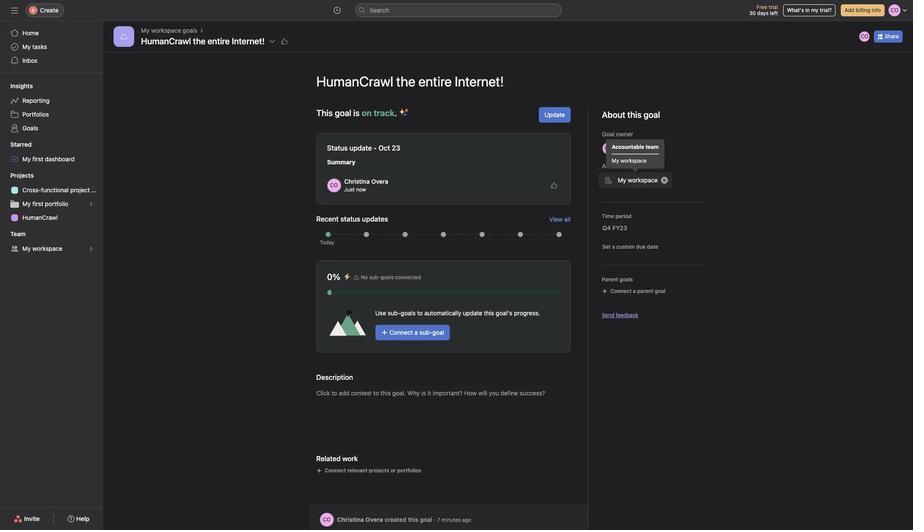 Task type: locate. For each thing, give the bounding box(es) containing it.
on
[[362, 108, 372, 118]]

help
[[76, 515, 89, 522]]

this right created at the left bottom of page
[[408, 516, 419, 523]]

team
[[646, 144, 659, 150], [639, 162, 652, 170]]

my inside my tasks link
[[22, 43, 31, 50]]

my tasks
[[22, 43, 47, 50]]

0 vertical spatial first
[[32, 155, 43, 163]]

the
[[193, 36, 206, 46]]

my for my tasks link
[[22, 43, 31, 50]]

0 horizontal spatial co button
[[320, 513, 334, 527]]

a down to
[[415, 329, 418, 336]]

christina overa created this goal · 7 minutes ago
[[337, 516, 472, 523]]

search
[[370, 6, 389, 14]]

goals link
[[5, 121, 98, 135]]

update right automatically
[[463, 309, 483, 317]]

this left the goal's on the right of page
[[484, 309, 494, 317]]

1 vertical spatial co button
[[320, 513, 334, 527]]

history image
[[334, 7, 341, 14]]

my workspace up period
[[618, 176, 658, 184]]

a left parent
[[633, 288, 636, 294]]

2 horizontal spatial a
[[633, 288, 636, 294]]

overa for created
[[366, 516, 383, 523]]

workspace inside my workspace goals link
[[151, 27, 181, 34]]

1 horizontal spatial a
[[612, 244, 615, 250]]

0 vertical spatial sub-
[[369, 274, 381, 281]]

latest status update element
[[316, 133, 571, 204]]

christina for created
[[337, 516, 364, 523]]

1 horizontal spatial this
[[484, 309, 494, 317]]

co button
[[859, 31, 871, 43], [320, 513, 334, 527]]

7
[[437, 517, 440, 523]]

0 vertical spatial christina
[[344, 178, 370, 185]]

my workspace inside "dropdown button"
[[618, 176, 658, 184]]

0 likes. click to like this task image
[[281, 38, 288, 45], [551, 182, 557, 189]]

accountable team inside tooltip
[[612, 144, 659, 150]]

projects button
[[0, 171, 34, 180]]

1 vertical spatial christina
[[337, 516, 364, 523]]

goals left the "connected"
[[381, 274, 394, 281]]

0 likes. click to like this task image up the view
[[551, 182, 557, 189]]

humancrawl for humancrawl the entire internet!
[[141, 36, 191, 46]]

a for sub-
[[415, 329, 418, 336]]

my first dashboard link
[[5, 152, 98, 166]]

0 vertical spatial remove image
[[664, 145, 671, 152]]

first for dashboard
[[32, 155, 43, 163]]

goal owner
[[602, 130, 634, 138]]

0 vertical spatial christina overa link
[[344, 178, 388, 185]]

0 vertical spatial update
[[350, 144, 372, 152]]

my workspace button
[[599, 173, 672, 188]]

workspace up period
[[628, 176, 658, 184]]

project
[[70, 186, 90, 194]]

remove image
[[664, 145, 671, 152], [662, 177, 668, 184]]

1 horizontal spatial co button
[[859, 31, 871, 43]]

my inside my workspace "dropdown button"
[[618, 176, 627, 184]]

accountable team down owner
[[612, 144, 659, 150]]

connected
[[395, 274, 421, 281]]

a
[[612, 244, 615, 250], [633, 288, 636, 294], [415, 329, 418, 336]]

2 vertical spatial sub-
[[420, 329, 433, 336]]

update left -
[[350, 144, 372, 152]]

0 horizontal spatial a
[[415, 329, 418, 336]]

tasks
[[32, 43, 47, 50]]

1 vertical spatial overa
[[366, 516, 383, 523]]

goals up connect a parent goal button
[[620, 276, 633, 283]]

about this goal
[[602, 110, 660, 120]]

2 vertical spatial co
[[323, 516, 331, 523]]

2 horizontal spatial connect
[[611, 288, 632, 294]]

1 vertical spatial remove image
[[662, 177, 668, 184]]

my workspace down team
[[22, 245, 62, 252]]

my first dashboard
[[22, 155, 75, 163]]

what's
[[787, 7, 804, 13]]

relevant
[[347, 467, 368, 474]]

1 vertical spatial a
[[633, 288, 636, 294]]

entire internet!
[[208, 36, 265, 46]]

help button
[[62, 511, 95, 527]]

my for my workspace "dropdown button"
[[618, 176, 627, 184]]

1 horizontal spatial 0 likes. click to like this task image
[[551, 182, 557, 189]]

connect relevant projects or portfolios button
[[313, 465, 425, 477]]

my workspace inside tooltip
[[612, 157, 647, 164]]

accountable up my workspace "dropdown button"
[[602, 162, 637, 170]]

first down cross-
[[32, 200, 43, 207]]

workspace up my workspace "dropdown button"
[[621, 157, 647, 164]]

1 horizontal spatial humancrawl
[[141, 36, 191, 46]]

home
[[22, 29, 39, 37]]

update
[[350, 144, 372, 152], [463, 309, 483, 317]]

portfolios
[[397, 467, 421, 474]]

0 vertical spatial humancrawl
[[141, 36, 191, 46]]

starred button
[[0, 140, 32, 149]]

first left the dashboard
[[32, 155, 43, 163]]

1 vertical spatial christina overa link
[[337, 516, 383, 523]]

my workspace for my workspace link
[[22, 245, 62, 252]]

team up my workspace "dropdown button"
[[639, 162, 652, 170]]

set a custom due date button
[[600, 243, 661, 251]]

1 horizontal spatial connect
[[390, 329, 413, 336]]

goals
[[22, 124, 38, 132]]

0 vertical spatial connect
[[611, 288, 632, 294]]

1 vertical spatial connect
[[390, 329, 413, 336]]

1 vertical spatial this
[[408, 516, 419, 523]]

sub- right "no"
[[369, 274, 381, 281]]

1 vertical spatial 0 likes. click to like this task image
[[551, 182, 557, 189]]

use
[[375, 309, 386, 317]]

.
[[395, 108, 397, 118]]

0 horizontal spatial humancrawl
[[22, 214, 58, 221]]

2 vertical spatial connect
[[325, 467, 346, 474]]

goal right parent
[[655, 288, 666, 294]]

accountable down owner
[[612, 144, 645, 150]]

0 vertical spatial a
[[612, 244, 615, 250]]

christina inside the christina overa just now
[[344, 178, 370, 185]]

1 first from the top
[[32, 155, 43, 163]]

2 vertical spatial a
[[415, 329, 418, 336]]

a right the set in the right top of the page
[[612, 244, 615, 250]]

custom
[[617, 244, 635, 250]]

dashboard
[[45, 155, 75, 163]]

0 vertical spatial accountable team
[[612, 144, 659, 150]]

0 horizontal spatial sub-
[[369, 274, 381, 281]]

first inside the projects element
[[32, 200, 43, 207]]

overa down -
[[372, 178, 388, 185]]

0 likes. click to like this task image inside latest status update element
[[551, 182, 557, 189]]

workspace down the humancrawl link
[[32, 245, 62, 252]]

1 vertical spatial humancrawl
[[22, 214, 58, 221]]

sub- down to
[[420, 329, 433, 336]]

workspace up humancrawl the entire internet!
[[151, 27, 181, 34]]

connect for related work
[[325, 467, 346, 474]]

my inside my first portfolio link
[[22, 200, 31, 207]]

inbox link
[[5, 54, 98, 68]]

sub- right use
[[388, 309, 401, 317]]

to
[[417, 309, 423, 317]]

humancrawl down my workspace goals link
[[141, 36, 191, 46]]

set
[[603, 244, 611, 250]]

team button
[[0, 230, 26, 238]]

1 vertical spatial accountable team
[[602, 162, 652, 170]]

sub-
[[369, 274, 381, 281], [388, 309, 401, 317], [420, 329, 433, 336]]

accountable team up my workspace "dropdown button"
[[602, 162, 652, 170]]

projects element
[[0, 168, 103, 226]]

cross-
[[22, 186, 41, 194]]

tooltip
[[607, 140, 664, 171]]

0 vertical spatial my workspace
[[612, 157, 647, 164]]

overa inside the christina overa just now
[[372, 178, 388, 185]]

1 vertical spatial team
[[639, 162, 652, 170]]

1 vertical spatial my workspace
[[618, 176, 658, 184]]

overa left created at the left bottom of page
[[366, 516, 383, 523]]

0 vertical spatial co button
[[859, 31, 871, 43]]

update
[[545, 111, 565, 118]]

my inside my first dashboard link
[[22, 155, 31, 163]]

send feedback
[[602, 312, 639, 318]]

0 horizontal spatial connect
[[325, 467, 346, 474]]

just
[[344, 186, 355, 193]]

my workspace link
[[5, 242, 98, 256]]

goal down automatically
[[433, 329, 444, 336]]

humancrawl inside the humancrawl link
[[22, 214, 58, 221]]

goals up the "the"
[[183, 27, 198, 34]]

connect for parent goals
[[611, 288, 632, 294]]

2 first from the top
[[32, 200, 43, 207]]

my workspace up my workspace "dropdown button"
[[612, 157, 647, 164]]

1 vertical spatial first
[[32, 200, 43, 207]]

my for my first portfolio link
[[22, 200, 31, 207]]

q4 fy23 button
[[597, 220, 642, 236]]

oct 23
[[379, 144, 400, 152]]

co inside latest status update element
[[330, 182, 338, 188]]

0 vertical spatial 0 likes. click to like this task image
[[281, 38, 288, 45]]

0 vertical spatial co
[[861, 33, 869, 40]]

track
[[374, 108, 395, 118]]

0 horizontal spatial this
[[408, 516, 419, 523]]

related work
[[316, 455, 358, 463]]

team down this goal
[[646, 144, 659, 150]]

goal left ·
[[420, 516, 432, 523]]

time period
[[602, 213, 632, 219]]

christina overa link inside latest status update element
[[344, 178, 388, 185]]

co
[[861, 33, 869, 40], [330, 182, 338, 188], [323, 516, 331, 523]]

free
[[757, 4, 768, 10]]

starred
[[10, 141, 32, 148]]

goal inside connect a parent goal button
[[655, 288, 666, 294]]

view all button
[[550, 215, 571, 223]]

2 horizontal spatial sub-
[[420, 329, 433, 336]]

1 horizontal spatial sub-
[[388, 309, 401, 317]]

all
[[565, 215, 571, 223]]

·
[[434, 516, 436, 523]]

overa
[[372, 178, 388, 185], [366, 516, 383, 523]]

0 vertical spatial overa
[[372, 178, 388, 185]]

add billing info button
[[841, 4, 885, 16]]

humancrawl down my first portfolio
[[22, 214, 58, 221]]

0%
[[327, 272, 340, 282]]

workspace inside tooltip
[[621, 157, 647, 164]]

christina overa link up now
[[344, 178, 388, 185]]

1 vertical spatial sub-
[[388, 309, 401, 317]]

my workspace
[[612, 157, 647, 164], [618, 176, 658, 184], [22, 245, 62, 252]]

first inside the starred element
[[32, 155, 43, 163]]

my for my workspace link
[[22, 245, 31, 252]]

0 likes. click to like this task image right show options image
[[281, 38, 288, 45]]

0 horizontal spatial update
[[350, 144, 372, 152]]

goal's
[[496, 309, 513, 317]]

search button
[[355, 3, 562, 17]]

1 vertical spatial co
[[330, 182, 338, 188]]

workspace
[[151, 27, 181, 34], [621, 157, 647, 164], [628, 176, 658, 184], [32, 245, 62, 252]]

update button
[[539, 107, 571, 123]]

30
[[750, 10, 756, 16]]

my workspace inside teams element
[[22, 245, 62, 252]]

create button
[[26, 3, 64, 17]]

1 vertical spatial update
[[463, 309, 483, 317]]

0 vertical spatial accountable
[[612, 144, 645, 150]]

my inside my workspace link
[[22, 245, 31, 252]]

goals for use sub-goals to automatically update this goal's progress.
[[401, 309, 416, 317]]

christina overa link left created at the left bottom of page
[[337, 516, 383, 523]]

portfolios
[[22, 111, 49, 118]]

2 vertical spatial my workspace
[[22, 245, 62, 252]]

my workspace goals
[[141, 27, 198, 34]]

description
[[316, 374, 353, 381]]

send feedback link
[[602, 312, 639, 319]]

goals left to
[[401, 309, 416, 317]]

q4
[[603, 224, 611, 232]]

sub- for use
[[388, 309, 401, 317]]



Task type: describe. For each thing, give the bounding box(es) containing it.
what's in my trial? button
[[784, 4, 836, 16]]

goal inside connect a sub-goal button
[[433, 329, 444, 336]]

see details, my first portfolio image
[[89, 201, 94, 207]]

what's in my trial?
[[787, 7, 832, 13]]

summary
[[327, 158, 356, 166]]

workspace inside my workspace "dropdown button"
[[628, 176, 658, 184]]

no sub-goals connected
[[361, 274, 421, 281]]

a for parent
[[633, 288, 636, 294]]

add
[[845, 7, 855, 13]]

tooltip containing accountable team
[[607, 140, 664, 171]]

parent goals
[[602, 276, 633, 283]]

my inside my workspace goals link
[[141, 27, 150, 34]]

hide sidebar image
[[11, 7, 18, 14]]

billing
[[856, 7, 871, 13]]

trial
[[769, 4, 778, 10]]

cross-functional project plan link
[[5, 183, 103, 197]]

parent
[[602, 276, 618, 283]]

share
[[885, 33, 899, 40]]

status
[[327, 144, 348, 152]]

reporting
[[22, 97, 50, 104]]

see details, my workspace image
[[89, 246, 94, 251]]

christina overa just now
[[344, 178, 388, 193]]

remove image inside my workspace "dropdown button"
[[662, 177, 668, 184]]

insights element
[[0, 78, 103, 137]]

1 vertical spatial accountable
[[602, 162, 637, 170]]

functional
[[41, 186, 69, 194]]

is
[[353, 108, 360, 118]]

my for my first dashboard link at top
[[22, 155, 31, 163]]

my workspace for my workspace "dropdown button"
[[618, 176, 658, 184]]

christina overa link for created
[[337, 516, 383, 523]]

projects
[[10, 172, 34, 179]]

recent
[[316, 215, 339, 223]]

0 vertical spatial team
[[646, 144, 659, 150]]

1 horizontal spatial update
[[463, 309, 483, 317]]

minutes
[[442, 517, 461, 523]]

overa for just
[[372, 178, 388, 185]]

goal
[[602, 130, 615, 138]]

cross-functional project plan
[[22, 186, 103, 194]]

or
[[391, 467, 396, 474]]

connect a sub-goal button
[[375, 325, 450, 340]]

owner
[[616, 130, 634, 138]]

my tasks link
[[5, 40, 98, 54]]

status updates
[[341, 215, 388, 223]]

send
[[602, 312, 615, 318]]

parent
[[638, 288, 654, 294]]

create
[[40, 6, 59, 14]]

reporting link
[[5, 94, 98, 108]]

Goal name text field
[[310, 66, 707, 97]]

my first portfolio
[[22, 200, 68, 207]]

free trial 30 days left
[[750, 4, 778, 16]]

q4 fy23
[[603, 224, 628, 232]]

this
[[316, 108, 333, 118]]

home link
[[5, 26, 98, 40]]

status update - oct 23
[[327, 144, 400, 152]]

show options image
[[269, 38, 276, 45]]

connect a sub-goal
[[390, 329, 444, 336]]

-
[[374, 144, 377, 152]]

christina for just
[[344, 178, 370, 185]]

today
[[320, 239, 335, 246]]

first for portfolio
[[32, 200, 43, 207]]

date
[[647, 244, 658, 250]]

set a custom due date
[[603, 244, 658, 250]]

created
[[385, 516, 407, 523]]

plan
[[91, 186, 103, 194]]

a for custom
[[612, 244, 615, 250]]

my
[[812, 7, 819, 13]]

inbox
[[22, 57, 37, 64]]

teams element
[[0, 226, 103, 257]]

team
[[10, 230, 26, 238]]

in
[[806, 7, 810, 13]]

portfolio
[[45, 200, 68, 207]]

connect for use sub-goals to automatically update this goal's progress.
[[390, 329, 413, 336]]

starred element
[[0, 137, 103, 168]]

invite
[[24, 515, 40, 522]]

connect a parent goal
[[611, 288, 666, 294]]

sub- for no
[[369, 274, 381, 281]]

days
[[758, 10, 769, 16]]

due
[[637, 244, 646, 250]]

share button
[[875, 31, 903, 43]]

left
[[770, 10, 778, 16]]

humancrawl for humancrawl
[[22, 214, 58, 221]]

workspace inside my workspace link
[[32, 245, 62, 252]]

global element
[[0, 21, 103, 73]]

accountable inside tooltip
[[612, 144, 645, 150]]

humancrawl the entire internet!
[[141, 36, 265, 46]]

goals for my workspace goals
[[183, 27, 198, 34]]

0 vertical spatial this
[[484, 309, 494, 317]]

connect a parent goal button
[[598, 285, 670, 297]]

search list box
[[355, 3, 562, 17]]

goals for no sub-goals connected
[[381, 274, 394, 281]]

0 horizontal spatial 0 likes. click to like this task image
[[281, 38, 288, 45]]

humancrawl link
[[5, 211, 98, 225]]

add billing info
[[845, 7, 881, 13]]

insights
[[10, 82, 33, 90]]

no
[[361, 274, 368, 281]]

insights button
[[0, 82, 33, 90]]

goal left is
[[335, 108, 351, 118]]

view all
[[550, 215, 571, 223]]

my workspace goals link
[[141, 26, 198, 35]]

christina overa link for just
[[344, 178, 388, 185]]

this goal is on track .
[[316, 108, 397, 118]]

now
[[356, 186, 366, 193]]

invite button
[[8, 511, 45, 527]]

my first portfolio link
[[5, 197, 98, 211]]

sub- inside button
[[420, 329, 433, 336]]

feedback
[[616, 312, 639, 318]]

ago
[[462, 517, 472, 523]]

automatically
[[425, 309, 462, 317]]



Task type: vqa. For each thing, say whether or not it's contained in the screenshot.
My first dashboard
yes



